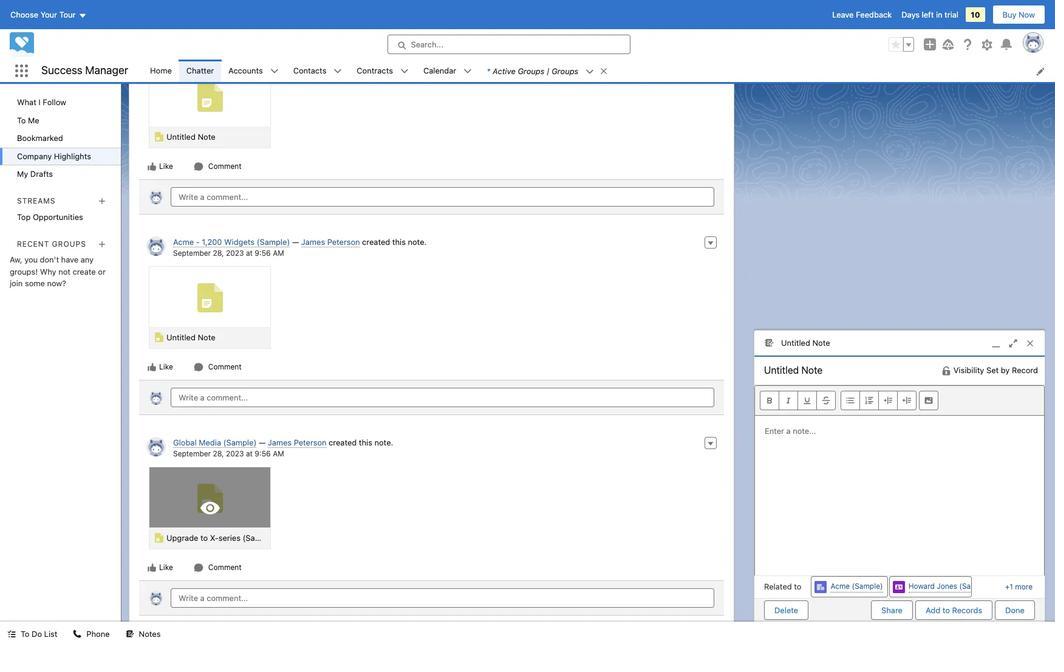 Task type: describe. For each thing, give the bounding box(es) containing it.
bookmarked link
[[0, 129, 121, 147]]

top opportunities
[[17, 212, 83, 222]]

buy
[[1003, 10, 1017, 19]]

widgets
[[224, 237, 255, 246]]

untitled note dialog
[[754, 330, 1046, 622]]

september 28, 2023 at 9:56 am link for (sample)
[[173, 449, 284, 458]]

to me
[[17, 115, 39, 125]]

add to records
[[926, 605, 983, 615]]

(sample) inside "acme - 1,200 widgets (sample) — james peterson created this note. september 28, 2023 at 9:56 am"
[[257, 237, 290, 246]]

to for related
[[795, 582, 802, 591]]

global media (sample) link
[[173, 437, 257, 448]]

global
[[173, 437, 197, 447]]

x-
[[210, 533, 219, 542]]

0 horizontal spatial groups
[[52, 239, 86, 248]]

peterson inside "acme - 1,200 widgets (sample) — james peterson created this note. september 28, 2023 at 9:56 am"
[[327, 237, 360, 246]]

create
[[73, 267, 96, 276]]

acme - 1,200 widgets (sample) link
[[173, 237, 290, 247]]

text default image inside untitled note dialog
[[942, 366, 952, 375]]

delete button
[[765, 600, 809, 620]]

acme (sample) link
[[831, 581, 884, 593]]

phone button
[[66, 622, 117, 646]]

text default image inside the accounts list item
[[270, 67, 279, 76]]

success manager
[[41, 64, 128, 77]]

— inside "acme - 1,200 widgets (sample) — james peterson created this note. september 28, 2023 at 9:56 am"
[[292, 237, 299, 246]]

share button
[[872, 600, 914, 620]]

comment for (sample)
[[208, 563, 242, 572]]

accounts link
[[221, 60, 270, 82]]

list
[[44, 629, 57, 639]]

delete status
[[765, 600, 872, 620]]

— inside global media (sample) — james peterson created this note. september 28, 2023 at 9:56 am
[[259, 437, 266, 447]]

james peterson link for —
[[301, 237, 360, 247]]

why not create or join some now?
[[10, 267, 106, 288]]

choose
[[10, 10, 38, 19]]

home link
[[143, 60, 179, 82]]

recent groups link
[[17, 239, 86, 248]]

james peterson, september 28, 2023 at 9:56 am element for created's write a comment... text field
[[139, 229, 724, 380]]

my drafts link
[[0, 165, 121, 183]]

accounts
[[229, 65, 263, 75]]

groups!
[[10, 267, 38, 276]]

Compose text text field
[[755, 415, 1045, 570]]

list item containing *
[[480, 60, 614, 82]]

1
[[1010, 582, 1014, 591]]

bookmarked
[[17, 133, 63, 143]]

search...
[[411, 40, 444, 49]]

james inside global media (sample) — james peterson created this note. september 28, 2023 at 9:56 am
[[268, 437, 292, 447]]

leave feedback link
[[833, 10, 892, 19]]

note. inside global media (sample) — james peterson created this note. september 28, 2023 at 9:56 am
[[375, 437, 393, 447]]

*
[[487, 66, 491, 76]]

contacts
[[293, 65, 327, 75]]

not
[[58, 267, 70, 276]]

am inside "acme - 1,200 widgets (sample) — james peterson created this note. september 28, 2023 at 9:56 am"
[[273, 249, 284, 258]]

like for global media (sample)
[[159, 563, 173, 572]]

text default image inside notes button
[[126, 630, 134, 638]]

write a comment... text field for note.
[[171, 588, 715, 607]]

-
[[196, 237, 200, 246]]

contracts
[[357, 65, 393, 75]]

media
[[199, 437, 221, 447]]

upgrade
[[167, 533, 198, 542]]

to for to do list
[[21, 629, 29, 639]]

you
[[24, 255, 38, 264]]

choose your tour
[[10, 10, 76, 19]]

format text element
[[760, 391, 836, 410]]

follow
[[43, 97, 66, 107]]

* active groups | groups
[[487, 66, 579, 76]]

2023 inside "acme - 1,200 widgets (sample) — james peterson created this note. september 28, 2023 at 9:56 am"
[[226, 249, 244, 258]]

+ 1 more
[[1006, 582, 1033, 591]]

september 28, 2023 at 9:56 am link for 1,200
[[173, 249, 284, 258]]

contact image
[[893, 581, 905, 593]]

to do list
[[21, 629, 57, 639]]

done
[[1006, 605, 1025, 615]]

toolbar inside untitled note dialog
[[755, 386, 1045, 415]]

notes button
[[118, 622, 168, 646]]

company
[[17, 151, 52, 161]]

contracts link
[[350, 60, 400, 82]]

days left in trial
[[902, 10, 959, 19]]

to for upgrade
[[201, 533, 208, 542]]

am inside global media (sample) — james peterson created this note. september 28, 2023 at 9:56 am
[[273, 449, 284, 458]]

delete
[[775, 605, 799, 615]]

what i follow link
[[0, 94, 121, 112]]

(sample) inside acme (sample) link
[[852, 582, 884, 591]]

10
[[971, 10, 981, 19]]

peterson inside global media (sample) — james peterson created this note. september 28, 2023 at 9:56 am
[[294, 437, 327, 447]]

comment button for (sample)
[[193, 562, 242, 573]]

to me link
[[0, 112, 121, 129]]

calendar link
[[416, 60, 464, 82]]

company highlights
[[17, 151, 91, 161]]

(sample) inside global media (sample) — james peterson created this note. september 28, 2023 at 9:56 am
[[223, 437, 257, 447]]

Write a comment... text field
[[171, 187, 715, 206]]

what
[[17, 97, 36, 107]]

text default image inside to do list button
[[7, 630, 16, 638]]

choose your tour button
[[10, 5, 87, 24]]

leave feedback
[[833, 10, 892, 19]]

account image
[[815, 581, 827, 593]]

comment button for 1,200
[[193, 361, 242, 372]]

add to records button
[[916, 600, 993, 620]]

do
[[32, 629, 42, 639]]

contacts link
[[286, 60, 334, 82]]

to for add
[[943, 605, 950, 615]]

aw, you don't have any groups!
[[10, 255, 94, 276]]

have
[[61, 255, 78, 264]]

1 like button from the top
[[146, 161, 174, 172]]

in
[[937, 10, 943, 19]]

1 comment from the top
[[208, 161, 242, 170]]

my drafts
[[17, 169, 53, 179]]

to do list button
[[0, 622, 65, 646]]

contracts list item
[[350, 60, 416, 82]]

at inside "acme - 1,200 widgets (sample) — james peterson created this note. september 28, 2023 at 9:56 am"
[[246, 249, 253, 258]]

your
[[41, 10, 57, 19]]

note inside dialog
[[813, 338, 831, 347]]

(sample) right series
[[243, 533, 276, 542]]

9:56 inside "acme - 1,200 widgets (sample) — james peterson created this note. september 28, 2023 at 9:56 am"
[[255, 249, 271, 258]]

trial
[[945, 10, 959, 19]]



Task type: vqa. For each thing, say whether or not it's contained in the screenshot.
--None-- button
no



Task type: locate. For each thing, give the bounding box(es) containing it.
text default image inside "contacts" list item
[[334, 67, 342, 76]]

acme (sample)
[[831, 582, 884, 591]]

2 vertical spatial like button
[[146, 562, 174, 573]]

1 vertical spatial write a comment... text field
[[171, 588, 715, 607]]

comment
[[208, 161, 242, 170], [208, 362, 242, 371], [208, 563, 242, 572]]

9:56 down acme - 1,200 widgets (sample) 'link'
[[255, 249, 271, 258]]

1 vertical spatial at
[[246, 449, 253, 458]]

at inside global media (sample) — james peterson created this note. september 28, 2023 at 9:56 am
[[246, 449, 253, 458]]

series
[[219, 533, 241, 542]]

days
[[902, 10, 920, 19]]

me
[[28, 115, 39, 125]]

1 vertical spatial james peterson, september 28, 2023 at 9:56 am element
[[139, 229, 724, 380]]

am
[[273, 249, 284, 258], [273, 449, 284, 458]]

acme right account image
[[831, 582, 850, 591]]

at down global media (sample) link
[[246, 449, 253, 458]]

1 vertical spatial 9:56
[[255, 449, 271, 458]]

28, down global media (sample) link
[[213, 449, 224, 458]]

2 comment from the top
[[208, 362, 242, 371]]

1 vertical spatial like
[[159, 362, 173, 371]]

9:56 inside global media (sample) — james peterson created this note. september 28, 2023 at 9:56 am
[[255, 449, 271, 458]]

james peterson link for peterson
[[268, 437, 327, 448]]

1 horizontal spatial note.
[[408, 237, 427, 246]]

this inside global media (sample) — james peterson created this note. september 28, 2023 at 9:56 am
[[359, 437, 373, 447]]

0 vertical spatial at
[[246, 249, 253, 258]]

2023
[[226, 249, 244, 258], [226, 449, 244, 458]]

acme left -
[[173, 237, 194, 246]]

1 vertical spatial like button
[[146, 361, 174, 372]]

september 28, 2023 at 9:56 am link down global media (sample) link
[[173, 449, 284, 458]]

2 comment button from the top
[[193, 361, 242, 372]]

0 vertical spatial created
[[362, 237, 390, 246]]

like button for acme - 1,200 widgets (sample)
[[146, 361, 174, 372]]

0 horizontal spatial —
[[259, 437, 266, 447]]

list containing home
[[143, 60, 1056, 82]]

3 like button from the top
[[146, 562, 174, 573]]

to right add
[[943, 605, 950, 615]]

search... button
[[387, 35, 631, 54]]

0 horizontal spatial note.
[[375, 437, 393, 447]]

howard
[[909, 582, 935, 591]]

text default image inside comment button
[[194, 362, 204, 372]]

september down global
[[173, 449, 211, 458]]

text default image
[[600, 67, 609, 75], [464, 67, 472, 76], [586, 67, 595, 76], [147, 161, 157, 171], [194, 161, 204, 171], [147, 362, 157, 372], [942, 366, 952, 375], [147, 563, 157, 572], [194, 563, 204, 572], [7, 630, 16, 638]]

note
[[198, 132, 216, 141], [198, 332, 216, 342], [813, 338, 831, 347]]

created inside "acme - 1,200 widgets (sample) — james peterson created this note. september 28, 2023 at 9:56 am"
[[362, 237, 390, 246]]

0 vertical spatial peterson
[[327, 237, 360, 246]]

global media (sample) — james peterson created this note. september 28, 2023 at 9:56 am
[[173, 437, 393, 458]]

james peterson image
[[149, 590, 163, 605]]

2 write a comment... text field from the top
[[171, 588, 715, 607]]

2 at from the top
[[246, 449, 253, 458]]

created inside global media (sample) — james peterson created this note. september 28, 2023 at 9:56 am
[[329, 437, 357, 447]]

opportunities
[[33, 212, 83, 222]]

visibility set by record
[[954, 365, 1039, 375]]

1 9:56 from the top
[[255, 249, 271, 258]]

0 vertical spatial to
[[201, 533, 208, 542]]

2 vertical spatial comment
[[208, 563, 242, 572]]

active
[[493, 66, 516, 76]]

calendar
[[424, 65, 457, 75]]

top opportunities link
[[0, 209, 121, 226]]

groups left |
[[518, 66, 545, 76]]

1 am from the top
[[273, 249, 284, 258]]

1 vertical spatial peterson
[[294, 437, 327, 447]]

james peterson, september 28, 2023 at 9:56 am element containing untitled note
[[139, 28, 724, 179]]

acme for (sample)
[[831, 582, 850, 591]]

1 28, from the top
[[213, 249, 224, 258]]

success
[[41, 64, 82, 77]]

0 vertical spatial like
[[159, 161, 173, 170]]

0 vertical spatial 9:56
[[255, 249, 271, 258]]

share
[[882, 605, 903, 615]]

1 horizontal spatial acme
[[831, 582, 850, 591]]

buy now
[[1003, 10, 1036, 19]]

(sample) left contact 'image'
[[852, 582, 884, 591]]

0 vertical spatial write a comment... text field
[[171, 387, 715, 407]]

manager
[[85, 64, 128, 77]]

text default image inside phone button
[[73, 630, 82, 638]]

28, down 1,200
[[213, 249, 224, 258]]

james peterson, september 28, 2023 at 9:56 am element
[[139, 28, 724, 179], [139, 229, 724, 380], [139, 429, 724, 580]]

upgrade to x-series (sample)
[[167, 533, 276, 542]]

untitled
[[167, 132, 196, 141], [167, 332, 196, 342], [782, 338, 811, 347]]

0 vertical spatial like button
[[146, 161, 174, 172]]

1 vertical spatial to
[[21, 629, 29, 639]]

+
[[1006, 582, 1010, 591]]

2023 down global media (sample) link
[[226, 449, 244, 458]]

1 vertical spatial —
[[259, 437, 266, 447]]

2023 down acme - 1,200 widgets (sample) 'link'
[[226, 249, 244, 258]]

1 vertical spatial created
[[329, 437, 357, 447]]

1 september from the top
[[173, 249, 211, 258]]

comment for 1,200
[[208, 362, 242, 371]]

format body element
[[841, 391, 917, 410]]

2 like from the top
[[159, 362, 173, 371]]

i
[[39, 97, 41, 107]]

september inside "acme - 1,200 widgets (sample) — james peterson created this note. september 28, 2023 at 9:56 am"
[[173, 249, 211, 258]]

company highlights link
[[0, 147, 121, 165]]

done button
[[996, 600, 1036, 620]]

toolbar
[[755, 386, 1045, 415]]

0 vertical spatial 28,
[[213, 249, 224, 258]]

—
[[292, 237, 299, 246], [259, 437, 266, 447]]

streams
[[17, 196, 56, 205]]

list item
[[480, 60, 614, 82]]

text default image inside contracts list item
[[400, 67, 409, 76]]

0 vertical spatial acme
[[173, 237, 194, 246]]

streams link
[[17, 196, 56, 205]]

acme for -
[[173, 237, 194, 246]]

calendar list item
[[416, 60, 480, 82]]

2 am from the top
[[273, 449, 284, 458]]

acme inside untitled note dialog
[[831, 582, 850, 591]]

like for acme - 1,200 widgets (sample)
[[159, 362, 173, 371]]

recent groups
[[17, 239, 86, 248]]

list
[[143, 60, 1056, 82]]

28,
[[213, 249, 224, 258], [213, 449, 224, 458]]

None text field
[[755, 357, 881, 383]]

1 write a comment... text field from the top
[[171, 387, 715, 407]]

buy now button
[[993, 5, 1046, 24]]

1 horizontal spatial peterson
[[327, 237, 360, 246]]

peterson
[[327, 237, 360, 246], [294, 437, 327, 447]]

1 comment button from the top
[[193, 161, 242, 172]]

untitled note
[[167, 132, 216, 141], [167, 332, 216, 342], [782, 338, 831, 347]]

0 vertical spatial —
[[292, 237, 299, 246]]

howard jones (sample)
[[909, 582, 991, 591]]

1 vertical spatial this
[[359, 437, 373, 447]]

2 like button from the top
[[146, 361, 174, 372]]

1 2023 from the top
[[226, 249, 244, 258]]

1 vertical spatial james
[[268, 437, 292, 447]]

howard jones (sample) link
[[909, 581, 991, 593]]

(sample) up records
[[960, 582, 991, 591]]

0 horizontal spatial peterson
[[294, 437, 327, 447]]

comment button
[[193, 161, 242, 172], [193, 361, 242, 372], [193, 562, 242, 573]]

0 vertical spatial september
[[173, 249, 211, 258]]

contacts list item
[[286, 60, 350, 82]]

accounts list item
[[221, 60, 286, 82]]

28, inside "acme - 1,200 widgets (sample) — james peterson created this note. september 28, 2023 at 9:56 am"
[[213, 249, 224, 258]]

untitled inside untitled note dialog
[[782, 338, 811, 347]]

at down widgets
[[246, 249, 253, 258]]

1 vertical spatial james peterson link
[[268, 437, 327, 448]]

chatter
[[186, 65, 214, 75]]

september 28, 2023 at 9:56 am link down acme - 1,200 widgets (sample) 'link'
[[173, 249, 284, 258]]

untitled note inside dialog
[[782, 338, 831, 347]]

1 vertical spatial acme
[[831, 582, 850, 591]]

2 vertical spatial like
[[159, 563, 173, 572]]

3 james peterson, september 28, 2023 at 9:56 am element from the top
[[139, 429, 724, 580]]

chatter link
[[179, 60, 221, 82]]

2023 inside global media (sample) — james peterson created this note. september 28, 2023 at 9:56 am
[[226, 449, 244, 458]]

1 horizontal spatial to
[[795, 582, 802, 591]]

like
[[159, 161, 173, 170], [159, 362, 173, 371], [159, 563, 173, 572]]

1,200
[[202, 237, 222, 246]]

september inside global media (sample) — james peterson created this note. september 28, 2023 at 9:56 am
[[173, 449, 211, 458]]

or
[[98, 267, 106, 276]]

1 horizontal spatial groups
[[518, 66, 545, 76]]

1 horizontal spatial created
[[362, 237, 390, 246]]

james peterson image
[[149, 189, 163, 204], [146, 236, 166, 256], [149, 390, 163, 404], [146, 437, 166, 456]]

1 vertical spatial to
[[795, 582, 802, 591]]

0 vertical spatial note.
[[408, 237, 427, 246]]

james inside "acme - 1,200 widgets (sample) — james peterson created this note. september 28, 2023 at 9:56 am"
[[301, 237, 325, 246]]

september down -
[[173, 249, 211, 258]]

text default image inside calendar list item
[[464, 67, 472, 76]]

to left x-
[[201, 533, 208, 542]]

3 comment from the top
[[208, 563, 242, 572]]

2 horizontal spatial to
[[943, 605, 950, 615]]

groups right |
[[552, 66, 579, 76]]

james peterson, september 28, 2023 at 9:56 am element containing global media (sample)
[[139, 429, 724, 580]]

0 horizontal spatial james
[[268, 437, 292, 447]]

1 vertical spatial september
[[173, 449, 211, 458]]

3 like from the top
[[159, 563, 173, 572]]

groups up have
[[52, 239, 86, 248]]

join
[[10, 278, 23, 288]]

note. inside "acme - 1,200 widgets (sample) — james peterson created this note. september 28, 2023 at 9:56 am"
[[408, 237, 427, 246]]

28, inside global media (sample) — james peterson created this note. september 28, 2023 at 9:56 am
[[213, 449, 224, 458]]

— right widgets
[[292, 237, 299, 246]]

my
[[17, 169, 28, 179]]

1 vertical spatial 2023
[[226, 449, 244, 458]]

2 vertical spatial to
[[943, 605, 950, 615]]

now?
[[47, 278, 66, 288]]

home
[[150, 65, 172, 75]]

1 september 28, 2023 at 9:56 am link from the top
[[173, 249, 284, 258]]

2 james peterson, september 28, 2023 at 9:56 am element from the top
[[139, 229, 724, 380]]

why
[[40, 267, 56, 276]]

2 horizontal spatial groups
[[552, 66, 579, 76]]

leave
[[833, 10, 854, 19]]

1 like from the top
[[159, 161, 173, 170]]

(sample) inside "howard jones (sample)" link
[[960, 582, 991, 591]]

related
[[765, 582, 792, 591]]

don't
[[40, 255, 59, 264]]

0 vertical spatial james peterson, september 28, 2023 at 9:56 am element
[[139, 28, 724, 179]]

acme
[[173, 237, 194, 246], [831, 582, 850, 591]]

2 28, from the top
[[213, 449, 224, 458]]

2 september 28, 2023 at 9:56 am link from the top
[[173, 449, 284, 458]]

— right global media (sample) link
[[259, 437, 266, 447]]

1 horizontal spatial this
[[393, 237, 406, 246]]

0 vertical spatial comment
[[208, 161, 242, 170]]

(sample) right widgets
[[257, 237, 290, 246]]

to inside button
[[21, 629, 29, 639]]

james peterson, september 28, 2023 at 9:56 am element containing acme - 1,200 widgets (sample)
[[139, 229, 724, 380]]

aw,
[[10, 255, 22, 264]]

1 vertical spatial comment button
[[193, 361, 242, 372]]

left
[[922, 10, 934, 19]]

any
[[81, 255, 94, 264]]

to inside james peterson, september 28, 2023 at 9:56 am element
[[201, 533, 208, 542]]

to right related on the bottom right
[[795, 582, 802, 591]]

what i follow
[[17, 97, 66, 107]]

2 september from the top
[[173, 449, 211, 458]]

1 vertical spatial september 28, 2023 at 9:56 am link
[[173, 449, 284, 458]]

jones
[[937, 582, 958, 591]]

0 vertical spatial james
[[301, 237, 325, 246]]

1 vertical spatial 28,
[[213, 449, 224, 458]]

Write a comment... text field
[[171, 387, 715, 407], [171, 588, 715, 607]]

0 vertical spatial 2023
[[226, 249, 244, 258]]

|
[[547, 66, 550, 76]]

0 vertical spatial am
[[273, 249, 284, 258]]

to
[[201, 533, 208, 542], [795, 582, 802, 591], [943, 605, 950, 615]]

visibility
[[954, 365, 985, 375]]

record
[[1013, 365, 1039, 375]]

add
[[926, 605, 941, 615]]

0 vertical spatial september 28, 2023 at 9:56 am link
[[173, 249, 284, 258]]

0 horizontal spatial to
[[201, 533, 208, 542]]

0 vertical spatial this
[[393, 237, 406, 246]]

feedback
[[856, 10, 892, 19]]

notes
[[139, 629, 161, 639]]

to left me
[[17, 115, 26, 125]]

to left do
[[21, 629, 29, 639]]

0 horizontal spatial this
[[359, 437, 373, 447]]

2 vertical spatial james peterson, september 28, 2023 at 9:56 am element
[[139, 429, 724, 580]]

text default image
[[270, 67, 279, 76], [334, 67, 342, 76], [400, 67, 409, 76], [194, 362, 204, 372], [73, 630, 82, 638], [126, 630, 134, 638]]

this inside "acme - 1,200 widgets (sample) — james peterson created this note. september 28, 2023 at 9:56 am"
[[393, 237, 406, 246]]

2 2023 from the top
[[226, 449, 244, 458]]

9:56 down global media (sample) link
[[255, 449, 271, 458]]

1 vertical spatial am
[[273, 449, 284, 458]]

groups
[[518, 66, 545, 76], [552, 66, 579, 76], [52, 239, 86, 248]]

this
[[393, 237, 406, 246], [359, 437, 373, 447]]

to inside button
[[943, 605, 950, 615]]

group
[[889, 37, 915, 52]]

2 9:56 from the top
[[255, 449, 271, 458]]

1 at from the top
[[246, 249, 253, 258]]

0 vertical spatial james peterson link
[[301, 237, 360, 247]]

2 vertical spatial comment button
[[193, 562, 242, 573]]

records
[[953, 605, 983, 615]]

phone
[[87, 629, 110, 639]]

to for to me
[[17, 115, 26, 125]]

september
[[173, 249, 211, 258], [173, 449, 211, 458]]

acme inside "acme - 1,200 widgets (sample) — james peterson created this note. september 28, 2023 at 9:56 am"
[[173, 237, 194, 246]]

write a comment... text field for created
[[171, 387, 715, 407]]

highlights
[[54, 151, 91, 161]]

james peterson, september 28, 2023 at 9:56 am element for note. write a comment... text field
[[139, 429, 724, 580]]

0 vertical spatial comment button
[[193, 161, 242, 172]]

0 horizontal spatial created
[[329, 437, 357, 447]]

now
[[1019, 10, 1036, 19]]

1 vertical spatial comment
[[208, 362, 242, 371]]

1 vertical spatial note.
[[375, 437, 393, 447]]

1 james peterson, september 28, 2023 at 9:56 am element from the top
[[139, 28, 724, 179]]

(sample) right media
[[223, 437, 257, 447]]

james peterson, september 28, 2023 at 9:56 am element for write a comment... text box
[[139, 28, 724, 179]]

1 horizontal spatial —
[[292, 237, 299, 246]]

1 horizontal spatial james
[[301, 237, 325, 246]]

0 horizontal spatial acme
[[173, 237, 194, 246]]

0 vertical spatial to
[[17, 115, 26, 125]]

3 comment button from the top
[[193, 562, 242, 573]]

like button for global media (sample)
[[146, 562, 174, 573]]



